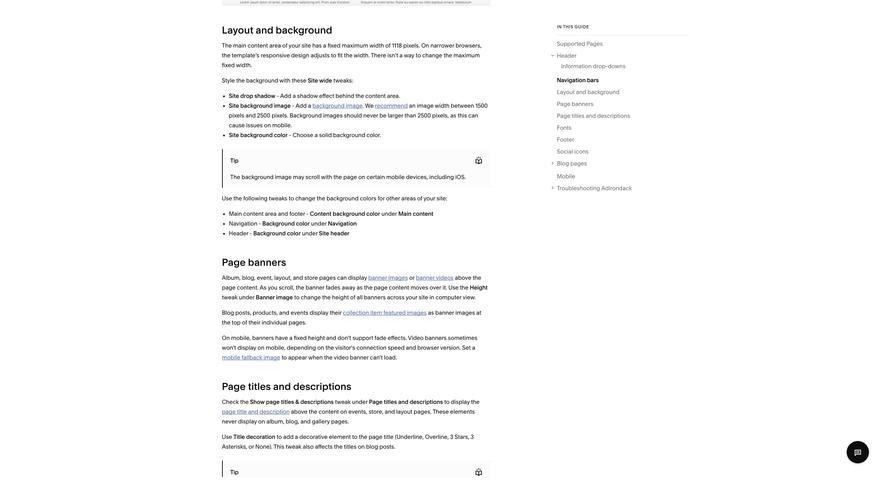 Task type: locate. For each thing, give the bounding box(es) containing it.
add down site drop shadow - add a shadow effect behind the content area.
[[296, 102, 307, 109]]

1 horizontal spatial layout
[[557, 89, 575, 96]]

width inside the main content area of your site has a fixed maximum width of 1118 pixels. on narrower browsers, the template's responsive design adjusts to fit the width. there isn't a way to change the maximum fixed width.
[[370, 42, 384, 49]]

pages
[[587, 40, 603, 47]]

content up template's
[[248, 42, 268, 49]]

the up the gallery on the bottom
[[309, 408, 317, 415]]

adirondack
[[601, 185, 632, 192]]

background down drop
[[240, 102, 273, 109]]

1 horizontal spatial width.
[[354, 52, 370, 59]]

the for the main content area of your site has a fixed maximum width of 1118 pixels. on narrower browsers, the template's responsive design adjusts to fit the width. there isn't a way to change the maximum fixed width.
[[222, 42, 232, 49]]

information drop-downs link
[[561, 61, 626, 73]]

and
[[256, 24, 274, 36], [576, 89, 586, 96], [246, 112, 256, 119], [586, 112, 596, 119], [278, 210, 288, 217], [293, 274, 303, 281], [279, 309, 289, 316], [326, 335, 336, 342], [406, 344, 416, 351], [273, 381, 291, 393], [398, 399, 409, 406], [248, 408, 258, 415], [385, 408, 395, 415], [301, 418, 311, 425]]

their left collection
[[330, 309, 342, 316]]

1 vertical spatial blog,
[[286, 418, 299, 425]]

nav bars.png image
[[222, 0, 490, 6]]

shadow right drop
[[255, 92, 275, 99]]

above inside above the page content. as you scroll, the banner fades away as the page content moves over it. use the
[[455, 274, 472, 281]]

add for shadow
[[280, 92, 291, 99]]

site left drop
[[229, 92, 239, 99]]

2 main from the left
[[398, 210, 412, 217]]

images inside an image width between 1500 pixels and 2500 pixels. background images should never be larger than 2500 pixels, as this can cause issues on mobile.
[[323, 112, 343, 119]]

2 horizontal spatial tweak
[[335, 399, 351, 406]]

or up the 'moves'
[[409, 274, 415, 281]]

1 vertical spatial page titles and descriptions
[[222, 381, 352, 393]]

your for height
[[406, 294, 418, 301]]

0 horizontal spatial with
[[279, 77, 291, 84]]

0 vertical spatial page banners
[[557, 101, 594, 108]]

and down show
[[248, 408, 258, 415]]

2 vertical spatial fixed
[[294, 335, 307, 342]]

their
[[330, 309, 342, 316], [249, 319, 260, 326]]

and inside an image width between 1500 pixels and 2500 pixels. background images should never be larger than 2500 pixels, as this can cause issues on mobile.
[[246, 112, 256, 119]]

0 horizontal spatial height
[[308, 335, 325, 342]]

in
[[557, 24, 562, 29]]

of inside the as banner images at the top of their individual pages.
[[242, 319, 247, 326]]

to left fit
[[331, 52, 336, 59]]

layout,
[[274, 274, 292, 281]]

2 2500 from the left
[[418, 112, 431, 119]]

2 vertical spatial as
[[428, 309, 434, 316]]

1 vertical spatial their
[[249, 319, 260, 326]]

blog, up add in the bottom of the page
[[286, 418, 299, 425]]

banner down connection
[[350, 354, 369, 361]]

background up drop
[[246, 77, 278, 84]]

footer
[[557, 136, 574, 143]]

1 vertical spatial the
[[230, 174, 240, 181]]

solid
[[319, 132, 332, 139]]

can down the 1500
[[469, 112, 478, 119]]

1 horizontal spatial main
[[398, 210, 412, 217]]

images inside the as banner images at the top of their individual pages.
[[456, 309, 475, 316]]

above the page content. as you scroll, the banner fades away as the page content moves over it. use the
[[222, 274, 481, 291]]

a right add in the bottom of the page
[[295, 434, 298, 441]]

background inside main content area and footer - content background color under main content navigation - background color under navigation header - background color under site header
[[333, 210, 365, 217]]

tweak down add in the bottom of the page
[[286, 443, 302, 450]]

fixed up fit
[[328, 42, 341, 49]]

this down between
[[458, 112, 467, 119]]

1 vertical spatial area
[[265, 210, 277, 217]]

page up blog
[[369, 434, 383, 441]]

image
[[274, 102, 291, 109], [346, 102, 363, 109], [417, 102, 434, 109], [275, 174, 292, 181], [276, 294, 293, 301], [264, 354, 280, 361]]

layout and background up responsive
[[222, 24, 332, 36]]

content up across in the left of the page
[[389, 284, 409, 291]]

video
[[334, 354, 349, 361]]

pages down icons
[[571, 160, 587, 167]]

page banners down layout and background link at the right top
[[557, 101, 594, 108]]

images down background image link
[[323, 112, 343, 119]]

your up design
[[289, 42, 300, 49]]

of
[[282, 42, 288, 49], [386, 42, 391, 49], [417, 195, 423, 202], [350, 294, 355, 301], [242, 319, 247, 326]]

1 horizontal spatial header
[[557, 52, 577, 59]]

pages. down events
[[289, 319, 307, 326]]

0 horizontal spatial as
[[357, 284, 363, 291]]

0 horizontal spatial mobile,
[[231, 335, 251, 342]]

titles left &
[[281, 399, 294, 406]]

across
[[387, 294, 405, 301]]

site left header
[[319, 230, 329, 237]]

2 vertical spatial tweak
[[286, 443, 302, 450]]

to inside height tweak under banner image to change the height of all banners across your site in computer view.
[[294, 294, 300, 301]]

page
[[557, 101, 571, 108], [557, 112, 571, 119], [222, 257, 246, 268], [222, 381, 246, 393], [369, 399, 383, 406]]

the inside the main content area of your site has a fixed maximum width of 1118 pixels. on narrower browsers, the template's responsive design adjusts to fit the width. there isn't a way to change the maximum fixed width.
[[222, 42, 232, 49]]

tweak up above the content on events, store, and layout pages. these elements never display on album, blog, and gallery pages. on the bottom of page
[[335, 399, 351, 406]]

add
[[280, 92, 291, 99], [296, 102, 307, 109]]

of left all
[[350, 294, 355, 301]]

gallery
[[312, 418, 330, 425]]

the right when
[[324, 354, 333, 361]]

1 vertical spatial tweak
[[335, 399, 351, 406]]

load.
[[384, 354, 397, 361]]

sometimes
[[448, 335, 478, 342]]

1 horizontal spatial as
[[428, 309, 434, 316]]

0 vertical spatial background
[[290, 112, 322, 119]]

to inside 'on mobile, banners have a fixed height and don't support fade effects. video banners sometimes won't display on mobile, depending on the visitor's connection speed and browser version. set a mobile fallback image to appear when the video banner can't load.'
[[282, 354, 287, 361]]

display inside 'on mobile, banners have a fixed height and don't support fade effects. video banners sometimes won't display on mobile, depending on the visitor's connection speed and browser version. set a mobile fallback image to appear when the video banner can't load.'
[[238, 344, 256, 351]]

0 vertical spatial their
[[330, 309, 342, 316]]

pixels. inside an image width between 1500 pixels and 2500 pixels. background images should never be larger than 2500 pixels, as this can cause issues on mobile.
[[272, 112, 288, 119]]

1 tip from the top
[[230, 157, 239, 164]]

0 horizontal spatial can
[[337, 274, 347, 281]]

1 horizontal spatial shadow
[[297, 92, 318, 99]]

titles inside to add a decorative element to the page title (underline, overline, 3 stars, 3 asterisks, or none). this tweak also affects the titles on blog posts.
[[344, 443, 357, 450]]

2 vertical spatial pages.
[[331, 418, 349, 425]]

use inside above the page content. as you scroll, the banner fades away as the page content moves over it. use the
[[449, 284, 459, 291]]

1 vertical spatial height
[[308, 335, 325, 342]]

style
[[222, 77, 235, 84]]

banners
[[572, 101, 594, 108], [248, 257, 286, 268], [364, 294, 386, 301], [252, 335, 274, 342], [425, 335, 447, 342]]

display up elements
[[451, 399, 470, 406]]

height tweak under banner image to change the height of all banners across your site in computer view.
[[222, 284, 488, 301]]

1 horizontal spatial on
[[421, 42, 429, 49]]

width inside an image width between 1500 pixels and 2500 pixels. background images should never be larger than 2500 pixels, as this can cause issues on mobile.
[[435, 102, 450, 109]]

0 horizontal spatial mobile
[[222, 354, 240, 361]]

2 horizontal spatial your
[[424, 195, 435, 202]]

1 horizontal spatial width
[[435, 102, 450, 109]]

page up description
[[266, 399, 280, 406]]

0 horizontal spatial pixels.
[[272, 112, 288, 119]]

display inside above the content on events, store, and layout pages. these elements never display on album, blog, and gallery pages.
[[238, 418, 257, 425]]

1 horizontal spatial can
[[469, 112, 478, 119]]

social icons
[[557, 148, 589, 155]]

the up elements
[[471, 399, 480, 406]]

page titles and descriptions down page banners link
[[557, 112, 630, 119]]

2 horizontal spatial fixed
[[328, 42, 341, 49]]

with
[[279, 77, 291, 84], [321, 174, 332, 181]]

1 vertical spatial blog
[[222, 309, 234, 316]]

2 vertical spatial use
[[222, 434, 232, 441]]

layout up page banners link
[[557, 89, 575, 96]]

0 horizontal spatial shadow
[[255, 92, 275, 99]]

0 horizontal spatial blog
[[222, 309, 234, 316]]

navigation up header
[[328, 220, 357, 227]]

page titles and descriptions
[[557, 112, 630, 119], [222, 381, 352, 393]]

1 horizontal spatial pages
[[571, 160, 587, 167]]

banner
[[256, 294, 275, 301]]

on left blog
[[358, 443, 365, 450]]

2 shadow from the left
[[297, 92, 318, 99]]

descriptions down layout and background link at the right top
[[597, 112, 630, 119]]

0 horizontal spatial on
[[222, 335, 230, 342]]

above
[[455, 274, 472, 281], [291, 408, 308, 415]]

1 vertical spatial this
[[458, 112, 467, 119]]

width up there
[[370, 42, 384, 49]]

stars,
[[455, 434, 470, 441]]

2 horizontal spatial as
[[450, 112, 456, 119]]

under inside check the show page titles & descriptions tweak under page titles and descriptions to display the page title and description
[[352, 399, 368, 406]]

or
[[409, 274, 415, 281], [249, 443, 254, 450]]

site for image
[[229, 102, 239, 109]]

image down scroll, on the bottom
[[276, 294, 293, 301]]

the
[[222, 42, 232, 49], [230, 174, 240, 181]]

your inside height tweak under banner image to change the height of all banners across your site in computer view.
[[406, 294, 418, 301]]

and left footer
[[278, 210, 288, 217]]

collection item featured images link
[[343, 309, 427, 316]]

1 horizontal spatial their
[[330, 309, 342, 316]]

change up footer
[[295, 195, 315, 202]]

mobile, up the won't
[[231, 335, 251, 342]]

events,
[[349, 408, 367, 415]]

1 horizontal spatial pixels.
[[403, 42, 420, 49]]

height
[[332, 294, 349, 301], [308, 335, 325, 342]]

0 vertical spatial on
[[421, 42, 429, 49]]

and left the gallery on the bottom
[[301, 418, 311, 425]]

1 vertical spatial maximum
[[454, 52, 480, 59]]

1 vertical spatial width.
[[236, 62, 252, 69]]

page left the certain
[[343, 174, 357, 181]]

0 horizontal spatial above
[[291, 408, 308, 415]]

display down page title and description link
[[238, 418, 257, 425]]

height inside 'on mobile, banners have a fixed height and don't support fade effects. video banners sometimes won't display on mobile, depending on the visitor's connection speed and browser version. set a mobile fallback image to appear when the video banner can't load.'
[[308, 335, 325, 342]]

all
[[357, 294, 363, 301]]

0 vertical spatial site
[[302, 42, 311, 49]]

layout and background link
[[557, 87, 620, 99]]

and right store, at the left of page
[[385, 408, 395, 415]]

site down the cause
[[229, 132, 239, 139]]

tweaks
[[269, 195, 287, 202]]

album,
[[222, 274, 241, 281]]

content up we
[[366, 92, 386, 99]]

browsers,
[[456, 42, 482, 49]]

social icons link
[[557, 147, 589, 159]]

1 shadow from the left
[[255, 92, 275, 99]]

banner images link
[[368, 274, 408, 281]]

1 horizontal spatial above
[[455, 274, 472, 281]]

1 vertical spatial as
[[357, 284, 363, 291]]

the inside the as banner images at the top of their individual pages.
[[222, 319, 231, 326]]

1 horizontal spatial mobile
[[386, 174, 405, 181]]

never down we
[[363, 112, 378, 119]]

can inside an image width between 1500 pixels and 2500 pixels. background images should never be larger than 2500 pixels, as this can cause issues on mobile.
[[469, 112, 478, 119]]

fade
[[375, 335, 387, 342]]

mobile down the won't
[[222, 354, 240, 361]]

1 horizontal spatial page banners
[[557, 101, 594, 108]]

titles inside page titles and descriptions link
[[572, 112, 585, 119]]

on inside 'on mobile, banners have a fixed height and don't support fade effects. video banners sometimes won't display on mobile, depending on the visitor's connection speed and browser version. set a mobile fallback image to appear when the video banner can't load.'
[[222, 335, 230, 342]]

1 horizontal spatial 2500
[[418, 112, 431, 119]]

2 horizontal spatial navigation
[[557, 77, 586, 84]]

their down products,
[[249, 319, 260, 326]]

can
[[469, 112, 478, 119], [337, 274, 347, 281]]

cause
[[229, 122, 245, 129]]

site background color - choose a solid background color.
[[229, 132, 381, 139]]

background
[[290, 112, 322, 119], [262, 220, 295, 227], [253, 230, 286, 237]]

title inside to add a decorative element to the page title (underline, overline, 3 stars, 3 asterisks, or none). this tweak also affects the titles on blog posts.
[[384, 434, 394, 441]]

behind
[[336, 92, 354, 99]]

background inside an image width between 1500 pixels and 2500 pixels. background images should never be larger than 2500 pixels, as this can cause issues on mobile.
[[290, 112, 322, 119]]

background inside layout and background link
[[588, 89, 620, 96]]

blog
[[557, 160, 569, 167], [222, 309, 234, 316]]

0 vertical spatial use
[[222, 195, 232, 202]]

0 vertical spatial pages
[[571, 160, 587, 167]]

effect
[[319, 92, 334, 99]]

0 vertical spatial tip
[[230, 157, 239, 164]]

guide
[[575, 24, 589, 29]]

1 horizontal spatial never
[[363, 112, 378, 119]]

with left these
[[279, 77, 291, 84]]

1 vertical spatial pages
[[319, 274, 336, 281]]

area inside main content area and footer - content background color under main content navigation - background color under navigation header - background color under site header
[[265, 210, 277, 217]]

these
[[292, 77, 307, 84]]

page down check
[[222, 408, 236, 415]]

0 vertical spatial area
[[269, 42, 281, 49]]

0 horizontal spatial width.
[[236, 62, 252, 69]]

0 vertical spatial width
[[370, 42, 384, 49]]

1 vertical spatial tip
[[230, 469, 239, 476]]

pages. up the element
[[331, 418, 349, 425]]

1 vertical spatial your
[[424, 195, 435, 202]]

blog posts, products, and events display their collection item featured images
[[222, 309, 427, 316]]

on left events,
[[340, 408, 347, 415]]

image up mobile.
[[274, 102, 291, 109]]

1 vertical spatial header
[[229, 230, 248, 237]]

background image link
[[313, 102, 363, 109]]

width. left there
[[354, 52, 370, 59]]

0 horizontal spatial fixed
[[222, 62, 235, 69]]

the main content area of your site has a fixed maximum width of 1118 pixels. on narrower browsers, the template's responsive design adjusts to fit the width. there isn't a way to change the maximum fixed width.
[[222, 42, 482, 69]]

1 horizontal spatial tweak
[[286, 443, 302, 450]]

tip
[[230, 157, 239, 164], [230, 469, 239, 476]]

the right scroll, on the bottom
[[296, 284, 304, 291]]

content up the gallery on the bottom
[[319, 408, 339, 415]]

3 right "stars,"
[[471, 434, 474, 441]]

blog,
[[242, 274, 256, 281], [286, 418, 299, 425]]

your
[[289, 42, 300, 49], [424, 195, 435, 202], [406, 294, 418, 301]]

1 vertical spatial page banners
[[222, 257, 286, 268]]

0 vertical spatial above
[[455, 274, 472, 281]]

image inside an image width between 1500 pixels and 2500 pixels. background images should never be larger than 2500 pixels, as this can cause issues on mobile.
[[417, 102, 434, 109]]

site:
[[437, 195, 447, 202]]

the down fades
[[322, 294, 331, 301]]

on right "issues"
[[264, 122, 271, 129]]

0 vertical spatial maximum
[[342, 42, 368, 49]]

site inside main content area and footer - content background color under main content navigation - background color under navigation header - background color under site header
[[319, 230, 329, 237]]

pixels. up way
[[403, 42, 420, 49]]

images
[[323, 112, 343, 119], [389, 274, 408, 281], [407, 309, 427, 316], [456, 309, 475, 316]]

1 vertical spatial with
[[321, 174, 332, 181]]

site for shadow
[[229, 92, 239, 99]]

content down following
[[243, 210, 264, 217]]

the inside above the content on events, store, and layout pages. these elements never display on album, blog, and gallery pages.
[[309, 408, 317, 415]]

the down the narrower
[[444, 52, 452, 59]]

pixels. inside the main content area of your site has a fixed maximum width of 1118 pixels. on narrower browsers, the template's responsive design adjusts to fit the width. there isn't a way to change the maximum fixed width.
[[403, 42, 420, 49]]

images right featured
[[407, 309, 427, 316]]

-
[[277, 92, 279, 99], [292, 102, 294, 109], [289, 132, 291, 139], [306, 210, 309, 217], [259, 220, 261, 227], [250, 230, 252, 237]]

display up mobile fallback image link
[[238, 344, 256, 351]]

blog
[[366, 443, 378, 450]]

effects.
[[388, 335, 407, 342]]

recommend link
[[375, 102, 408, 109]]

main
[[229, 210, 242, 217], [398, 210, 412, 217]]

0 vertical spatial blog,
[[242, 274, 256, 281]]

1 vertical spatial pages.
[[414, 408, 432, 415]]

page titles and descriptions link
[[557, 111, 630, 123]]

never
[[363, 112, 378, 119], [222, 418, 237, 425]]

content
[[310, 210, 332, 217]]

0 vertical spatial as
[[450, 112, 456, 119]]

tweak
[[222, 294, 238, 301], [335, 399, 351, 406], [286, 443, 302, 450]]

0 vertical spatial pixels.
[[403, 42, 420, 49]]

blog, inside above the content on events, store, and layout pages. these elements never display on album, blog, and gallery pages.
[[286, 418, 299, 425]]

0 horizontal spatial layout and background
[[222, 24, 332, 36]]

page titles and descriptions up &
[[222, 381, 352, 393]]

your down the 'moves'
[[406, 294, 418, 301]]

between
[[451, 102, 474, 109]]

1 vertical spatial use
[[449, 284, 459, 291]]

above inside above the content on events, store, and layout pages. these elements never display on album, blog, and gallery pages.
[[291, 408, 308, 415]]

2500
[[257, 112, 270, 119], [418, 112, 431, 119]]

header inside main content area and footer - content background color under main content navigation - background color under navigation header - background color under site header
[[229, 230, 248, 237]]

this inside an image width between 1500 pixels and 2500 pixels. background images should never be larger than 2500 pixels, as this can cause issues on mobile.
[[458, 112, 467, 119]]

width.
[[354, 52, 370, 59], [236, 62, 252, 69]]

can up the away at bottom left
[[337, 274, 347, 281]]

content inside above the content on events, store, and layout pages. these elements never display on album, blog, and gallery pages.
[[319, 408, 339, 415]]

1 horizontal spatial blog,
[[286, 418, 299, 425]]

0 vertical spatial with
[[279, 77, 291, 84]]

1 vertical spatial change
[[295, 195, 315, 202]]

supported
[[557, 40, 585, 47]]

information
[[561, 63, 592, 70]]

display
[[348, 274, 367, 281], [310, 309, 328, 316], [238, 344, 256, 351], [451, 399, 470, 406], [238, 418, 257, 425]]

this
[[274, 443, 284, 450]]

0 horizontal spatial or
[[249, 443, 254, 450]]

1 vertical spatial pixels.
[[272, 112, 288, 119]]

color
[[274, 132, 288, 139], [367, 210, 380, 217], [296, 220, 310, 227], [287, 230, 301, 237]]

height down fades
[[332, 294, 349, 301]]

fixed up style on the left top of page
[[222, 62, 235, 69]]

fixed up the depending
[[294, 335, 307, 342]]

as inside above the page content. as you scroll, the banner fades away as the page content moves over it. use the
[[357, 284, 363, 291]]

site up pixels
[[229, 102, 239, 109]]

as
[[450, 112, 456, 119], [357, 284, 363, 291], [428, 309, 434, 316]]

tweak inside height tweak under banner image to change the height of all banners across your site in computer view.
[[222, 294, 238, 301]]

0 vertical spatial your
[[289, 42, 300, 49]]

blog down social
[[557, 160, 569, 167]]

blog inside dropdown button
[[557, 160, 569, 167]]

0 vertical spatial layout and background
[[222, 24, 332, 36]]

1 horizontal spatial layout and background
[[557, 89, 620, 96]]

image right an
[[417, 102, 434, 109]]

0 vertical spatial height
[[332, 294, 349, 301]]

the right the away at bottom left
[[364, 284, 373, 291]]

2 tip from the top
[[230, 469, 239, 476]]

the left show
[[240, 399, 249, 406]]

affects
[[315, 443, 333, 450]]

0 vertical spatial width.
[[354, 52, 370, 59]]

images for background
[[323, 112, 343, 119]]

header button
[[550, 51, 690, 61]]

add down style the background with these site wide tweaks:
[[280, 92, 291, 99]]

the left top
[[222, 319, 231, 326]]

over
[[430, 284, 441, 291]]

layout and background down bars
[[557, 89, 620, 96]]



Task type: describe. For each thing, give the bounding box(es) containing it.
site inside height tweak under banner image to change the height of all banners across your site in computer view.
[[419, 294, 428, 301]]

and up responsive
[[256, 24, 274, 36]]

mobile link
[[557, 171, 575, 183]]

content inside the main content area of your site has a fixed maximum width of 1118 pixels. on narrower browsers, the template's responsive design adjusts to fit the width. there isn't a way to change the maximum fixed width.
[[248, 42, 268, 49]]

0 horizontal spatial page banners
[[222, 257, 286, 268]]

blog pages
[[557, 160, 587, 167]]

add
[[283, 434, 294, 441]]

site inside the main content area of your site has a fixed maximum width of 1118 pixels. on narrower browsers, the template's responsive design adjusts to fit the width. there isn't a way to change the maximum fixed width.
[[302, 42, 311, 49]]

0 vertical spatial layout
[[222, 24, 253, 36]]

above for it.
[[455, 274, 472, 281]]

blog pages link
[[557, 159, 690, 168]]

display up the away at bottom left
[[348, 274, 367, 281]]

banners down layout and background link at the right top
[[572, 101, 594, 108]]

page down the album, at the bottom
[[222, 284, 236, 291]]

1 main from the left
[[229, 210, 242, 217]]

to add a decorative element to the page title (underline, overline, 3 stars, 3 asterisks, or none). this tweak also affects the titles on blog posts.
[[222, 434, 474, 450]]

fades
[[326, 284, 341, 291]]

descriptions up &
[[293, 381, 352, 393]]

on left the certain
[[359, 174, 365, 181]]

and down video
[[406, 344, 416, 351]]

certain
[[367, 174, 385, 181]]

1 2500 from the left
[[257, 112, 270, 119]]

image up should at the left top of page
[[346, 102, 363, 109]]

tweak inside to add a decorative element to the page title (underline, overline, 3 stars, 3 asterisks, or none). this tweak also affects the titles on blog posts.
[[286, 443, 302, 450]]

area.
[[387, 92, 400, 99]]

1 vertical spatial background
[[262, 220, 295, 227]]

products,
[[253, 309, 278, 316]]

on inside to add a decorative element to the page title (underline, overline, 3 stars, 3 asterisks, or none). this tweak also affects the titles on blog posts.
[[358, 443, 365, 450]]

0 horizontal spatial navigation
[[229, 220, 257, 227]]

2 3 from the left
[[471, 434, 474, 441]]

collection
[[343, 309, 369, 316]]

pages inside blog pages link
[[571, 160, 587, 167]]

banner inside 'on mobile, banners have a fixed height and don't support fade effects. video banners sometimes won't display on mobile, depending on the visitor's connection speed and browser version. set a mobile fallback image to appear when the video banner can't load.'
[[350, 354, 369, 361]]

as banner images at the top of their individual pages.
[[222, 309, 481, 326]]

0 vertical spatial or
[[409, 274, 415, 281]]

on inside an image width between 1500 pixels and 2500 pixels. background images should never be larger than 2500 pixels, as this can cause issues on mobile.
[[264, 122, 271, 129]]

content down areas
[[413, 210, 434, 217]]

layout
[[396, 408, 412, 415]]

banners up 'browser'
[[425, 335, 447, 342]]

1 horizontal spatial maximum
[[454, 52, 480, 59]]

to right tweaks
[[289, 195, 294, 202]]

banner videos link
[[416, 274, 454, 281]]

scroll,
[[279, 284, 295, 291]]

as
[[260, 284, 267, 291]]

as inside the as banner images at the top of their individual pages.
[[428, 309, 434, 316]]

and up layout
[[398, 399, 409, 406]]

fit
[[338, 52, 343, 59]]

blog for blog posts, products, and events display their collection item featured images
[[222, 309, 234, 316]]

a inside to add a decorative element to the page title (underline, overline, 3 stars, 3 asterisks, or none). this tweak also affects the titles on blog posts.
[[295, 434, 298, 441]]

a down these
[[293, 92, 296, 99]]

description
[[260, 408, 290, 415]]

header inside dropdown button
[[557, 52, 577, 59]]

the for the background image may scroll with the page on certain mobile devices, including ios.
[[230, 174, 240, 181]]

the up blog
[[359, 434, 367, 441]]

your for use
[[424, 195, 435, 202]]

mobile
[[557, 173, 575, 180]]

page down the 'banner images' 'link' at the bottom of the page
[[374, 284, 388, 291]]

and down navigation bars link
[[576, 89, 586, 96]]

footer
[[289, 210, 305, 217]]

image inside height tweak under banner image to change the height of all banners across your site in computer view.
[[276, 294, 293, 301]]

the right style on the left top of page
[[236, 77, 245, 84]]

pixels
[[229, 112, 244, 119]]

posts.
[[380, 443, 395, 450]]

1118
[[392, 42, 402, 49]]

1 horizontal spatial mobile,
[[266, 344, 286, 351]]

your inside the main content area of your site has a fixed maximum width of 1118 pixels. on narrower browsers, the template's responsive design adjusts to fit the width. there isn't a way to change the maximum fixed width.
[[289, 42, 300, 49]]

mobile.
[[272, 122, 292, 129]]

image inside 'on mobile, banners have a fixed height and don't support fade effects. video banners sometimes won't display on mobile, depending on the visitor's connection speed and browser version. set a mobile fallback image to appear when the video banner can't load.'
[[264, 354, 280, 361]]

troubleshooting
[[557, 185, 600, 192]]

following
[[243, 195, 268, 202]]

0 vertical spatial fixed
[[328, 42, 341, 49]]

the left following
[[234, 195, 242, 202]]

of left 1118
[[386, 42, 391, 49]]

display inside check the show page titles & descriptions tweak under page titles and descriptions to display the page title and description
[[451, 399, 470, 406]]

tweak inside check the show page titles & descriptions tweak under page titles and descriptions to display the page title and description
[[335, 399, 351, 406]]

posts,
[[235, 309, 251, 316]]

2 horizontal spatial pages.
[[414, 408, 432, 415]]

overline,
[[425, 434, 449, 441]]

descriptions up "these" at the bottom of the page
[[410, 399, 443, 406]]

footer link
[[557, 135, 574, 147]]

1 horizontal spatial navigation
[[328, 220, 357, 227]]

descriptions right &
[[300, 399, 334, 406]]

page inside check the show page titles & descriptions tweak under page titles and descriptions to display the page title and description
[[369, 399, 383, 406]]

a right have on the left of the page
[[289, 335, 293, 342]]

of right areas
[[417, 195, 423, 202]]

support
[[353, 335, 373, 342]]

fixed inside 'on mobile, banners have a fixed height and don't support fade effects. video banners sometimes won't display on mobile, depending on the visitor's connection speed and browser version. set a mobile fallback image to appear when the video banner can't load.'
[[294, 335, 307, 342]]

the left template's
[[222, 52, 231, 59]]

information drop-downs
[[561, 63, 626, 70]]

check the show page titles & descriptions tweak under page titles and descriptions to display the page title and description
[[222, 399, 480, 415]]

a down site drop shadow - add a shadow effect behind the content area.
[[308, 102, 311, 109]]

banners up event, in the bottom left of the page
[[248, 257, 286, 268]]

background up following
[[242, 174, 274, 181]]

site left wide at the top
[[308, 77, 318, 84]]

navigation bars link
[[557, 75, 599, 87]]

display right events
[[310, 309, 328, 316]]

a right 'has'
[[323, 42, 326, 49]]

and inside main content area and footer - content background color under main content navigation - background color under navigation header - background color under site header
[[278, 210, 288, 217]]

1500
[[476, 102, 488, 109]]

1 vertical spatial fixed
[[222, 62, 235, 69]]

to left add in the bottom of the page
[[277, 434, 282, 441]]

show
[[250, 399, 265, 406]]

on up when
[[317, 344, 324, 351]]

banner inside the as banner images at the top of their individual pages.
[[436, 309, 454, 316]]

1 horizontal spatial with
[[321, 174, 332, 181]]

(underline,
[[395, 434, 424, 441]]

never inside an image width between 1500 pixels and 2500 pixels. background images should never be larger than 2500 pixels, as this can cause issues on mobile.
[[363, 112, 378, 119]]

use title decoration
[[222, 434, 275, 441]]

area inside the main content area of your site has a fixed maximum width of 1118 pixels. on narrower browsers, the template's responsive design adjusts to fit the width. there isn't a way to change the maximum fixed width.
[[269, 42, 281, 49]]

on down page title and description link
[[258, 418, 265, 425]]

0 horizontal spatial maximum
[[342, 42, 368, 49]]

bars
[[587, 77, 599, 84]]

view.
[[463, 294, 476, 301]]

the background image may scroll with the page on certain mobile devices, including ios.
[[230, 174, 466, 181]]

of inside height tweak under banner image to change the height of all banners across your site in computer view.
[[350, 294, 355, 301]]

height inside height tweak under banner image to change the height of all banners across your site in computer view.
[[332, 294, 349, 301]]

the right fit
[[344, 52, 353, 59]]

mobile inside 'on mobile, banners have a fixed height and don't support fade effects. video banners sometimes won't display on mobile, depending on the visitor's connection speed and browser version. set a mobile fallback image to appear when the video banner can't load.'
[[222, 354, 240, 361]]

page inside to add a decorative element to the page title (underline, overline, 3 stars, 3 asterisks, or none). this tweak also affects the titles on blog posts.
[[369, 434, 383, 441]]

way
[[404, 52, 414, 59]]

use for use title decoration
[[222, 434, 232, 441]]

troubleshooting adirondack link
[[557, 183, 690, 193]]

above for gallery
[[291, 408, 308, 415]]

under inside height tweak under banner image to change the height of all banners across your site in computer view.
[[239, 294, 255, 301]]

also
[[303, 443, 314, 450]]

troubleshooting adirondack
[[557, 185, 632, 192]]

adjusts
[[311, 52, 330, 59]]

header
[[331, 230, 350, 237]]

0 horizontal spatial pages
[[319, 274, 336, 281]]

0 vertical spatial mobile
[[386, 174, 405, 181]]

title inside check the show page titles & descriptions tweak under page titles and descriptions to display the page title and description
[[237, 408, 247, 415]]

colors
[[360, 195, 376, 202]]

change inside height tweak under banner image to change the height of all banners across your site in computer view.
[[301, 294, 321, 301]]

a left way
[[400, 52, 403, 59]]

change inside the main content area of your site has a fixed maximum width of 1118 pixels. on narrower browsers, the template's responsive design adjusts to fit the width. there isn't a way to change the maximum fixed width.
[[422, 52, 442, 59]]

the up video
[[326, 344, 334, 351]]

can't
[[370, 354, 383, 361]]

banner up across in the left of the page
[[368, 274, 387, 281]]

browser
[[418, 344, 439, 351]]

decorative
[[300, 434, 328, 441]]

0 horizontal spatial blog,
[[242, 274, 256, 281]]

away
[[342, 284, 355, 291]]

main
[[233, 42, 246, 49]]

as inside an image width between 1500 pixels and 2500 pixels. background images should never be larger than 2500 pixels, as this can cause issues on mobile.
[[450, 112, 456, 119]]

0 vertical spatial mobile,
[[231, 335, 251, 342]]

content inside above the page content. as you scroll, the banner fades away as the page content moves over it. use the
[[389, 284, 409, 291]]

.
[[363, 102, 364, 109]]

the up .
[[356, 92, 364, 99]]

height
[[470, 284, 488, 291]]

set
[[462, 344, 471, 351]]

background up 'has'
[[276, 24, 332, 36]]

use for use the following tweaks to change the background colors for other areas of your site:
[[222, 195, 232, 202]]

0 vertical spatial page titles and descriptions
[[557, 112, 630, 119]]

background down effect
[[313, 102, 345, 109]]

events
[[291, 309, 308, 316]]

it.
[[443, 284, 447, 291]]

add for image
[[296, 102, 307, 109]]

title
[[234, 434, 245, 441]]

videos
[[436, 274, 454, 281]]

banners left have on the left of the page
[[252, 335, 274, 342]]

the inside height tweak under banner image to change the height of all banners across your site in computer view.
[[322, 294, 331, 301]]

speed
[[388, 344, 405, 351]]

background down should at the left top of page
[[333, 132, 365, 139]]

supported pages link
[[557, 39, 603, 51]]

site drop shadow - add a shadow effect behind the content area.
[[229, 92, 400, 99]]

social
[[557, 148, 573, 155]]

to right the element
[[352, 434, 358, 441]]

devices,
[[406, 174, 428, 181]]

site for color
[[229, 132, 239, 139]]

blog for blog pages
[[557, 160, 569, 167]]

and up description
[[273, 381, 291, 393]]

larger
[[388, 112, 403, 119]]

fonts
[[557, 124, 572, 131]]

on inside the main content area of your site has a fixed maximum width of 1118 pixels. on narrower browsers, the template's responsive design adjusts to fit the width. there isn't a way to change the maximum fixed width.
[[421, 42, 429, 49]]

to inside check the show page titles & descriptions tweak under page titles and descriptions to display the page title and description
[[444, 399, 450, 406]]

titles up show
[[248, 381, 271, 393]]

and left don't
[[326, 335, 336, 342]]

1 horizontal spatial this
[[563, 24, 574, 29]]

titles up layout
[[384, 399, 397, 406]]

the down the element
[[334, 443, 343, 450]]

on up fallback
[[258, 344, 265, 351]]

issues
[[246, 122, 263, 129]]

1 horizontal spatial pages.
[[331, 418, 349, 425]]

the up use the following tweaks to change the background colors for other areas of your site:
[[334, 174, 342, 181]]

at
[[477, 309, 481, 316]]

banner inside above the page content. as you scroll, the banner fades away as the page content moves over it. use the
[[306, 284, 325, 291]]

check
[[222, 399, 239, 406]]

design
[[291, 52, 309, 59]]

color.
[[367, 132, 381, 139]]

may
[[293, 174, 304, 181]]

1 3 from the left
[[450, 434, 453, 441]]

images for featured
[[407, 309, 427, 316]]

image left may
[[275, 174, 292, 181]]

album,
[[266, 418, 285, 425]]

images for banner
[[389, 274, 408, 281]]

of up responsive
[[282, 42, 288, 49]]

element
[[329, 434, 351, 441]]

and down page banners link
[[586, 112, 596, 119]]

background down "issues"
[[240, 132, 273, 139]]

their inside the as banner images at the top of their individual pages.
[[249, 319, 260, 326]]

and up individual
[[279, 309, 289, 316]]

supported pages
[[557, 40, 603, 47]]

a left solid
[[315, 132, 318, 139]]

a right 'set'
[[472, 344, 475, 351]]

2 vertical spatial background
[[253, 230, 286, 237]]

the up view.
[[460, 284, 469, 291]]

main content area and footer - content background color under main content navigation - background color under navigation header - background color under site header
[[229, 210, 434, 237]]

store
[[305, 274, 318, 281]]

pages. inside the as banner images at the top of their individual pages.
[[289, 319, 307, 326]]

never inside above the content on events, store, and layout pages. these elements never display on album, blog, and gallery pages.
[[222, 418, 237, 425]]

these
[[433, 408, 449, 415]]

the up height
[[473, 274, 481, 281]]

banner up the 'moves'
[[416, 274, 435, 281]]

background down the background image may scroll with the page on certain mobile devices, including ios.
[[327, 195, 359, 202]]

fonts link
[[557, 123, 572, 135]]

above the content on events, store, and layout pages. these elements never display on album, blog, and gallery pages.
[[222, 408, 475, 425]]

banners inside height tweak under banner image to change the height of all banners across your site in computer view.
[[364, 294, 386, 301]]

narrower
[[431, 42, 454, 49]]

the up content on the left of the page
[[317, 195, 325, 202]]

and left "store" at the bottom
[[293, 274, 303, 281]]

drop-
[[593, 63, 608, 70]]

to right way
[[416, 52, 421, 59]]

asterisks,
[[222, 443, 247, 450]]

or inside to add a decorative element to the page title (underline, overline, 3 stars, 3 asterisks, or none). this tweak also affects the titles on blog posts.
[[249, 443, 254, 450]]



Task type: vqa. For each thing, say whether or not it's contained in the screenshot.
Security
no



